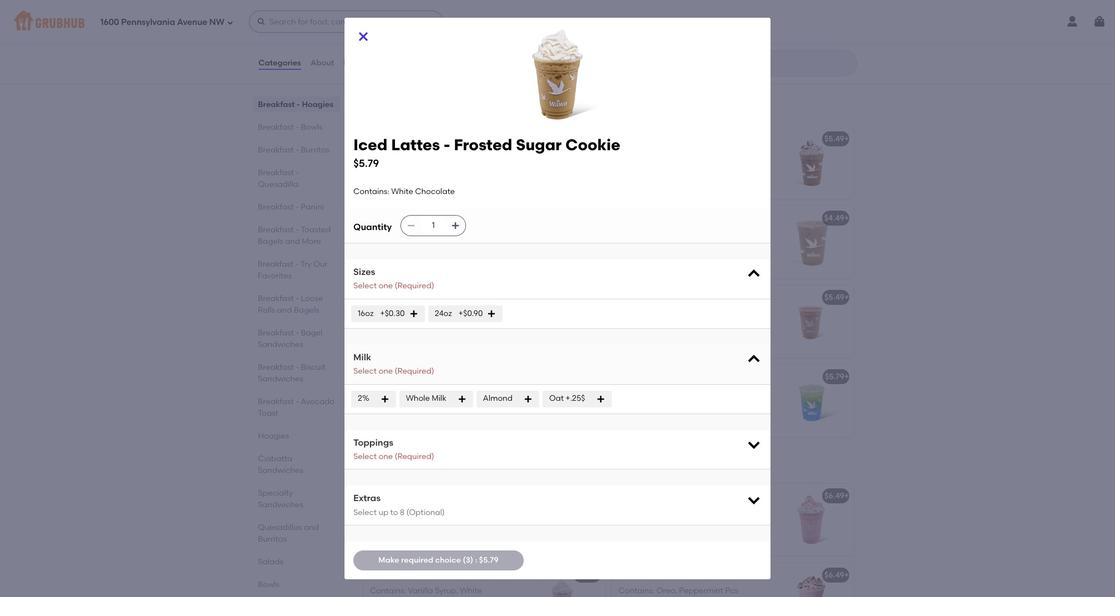 Task type: describe. For each thing, give the bounding box(es) containing it.
$6.09 + for steamers - peppermint bark
[[576, 15, 600, 24]]

bagels inside breakfast - loose rolls and bagels
[[294, 306, 319, 315]]

biscuit
[[301, 363, 326, 372]]

sandwiches inside breakfast - biscuit sandwiches
[[258, 374, 303, 384]]

2 horizontal spatial pcs
[[725, 586, 738, 596]]

chocolate for iced lattes - peppermint mocha
[[656, 150, 696, 159]]

(blue
[[769, 372, 788, 381]]

breakfast for breakfast - toasted bagels and more
[[258, 225, 294, 235]]

milk inside the milk select one (required)
[[353, 352, 371, 363]]

$5.79 +
[[825, 372, 849, 381]]

breakfast for breakfast - quesadilla
[[258, 168, 294, 178]]

cold brews - peppermint mocha
[[370, 372, 493, 381]]

iced for iced lattes - frosted sugar cookie
[[370, 134, 387, 143]]

+ for smoothies - peppermint cookies & cream
[[844, 571, 849, 580]]

sips
[[452, 459, 477, 473]]

iced coffees - frosted sugar cookie image
[[771, 206, 854, 278]]

avocado
[[301, 397, 335, 407]]

(required) for milk
[[395, 367, 434, 376]]

make required choice (3) : $5.79
[[378, 556, 498, 565]]

make
[[378, 556, 399, 565]]

cold brews - peppermint mocha image
[[522, 365, 605, 437]]

vanilla
[[408, 586, 433, 596]]

quantity
[[353, 222, 392, 233]]

hoagies tab
[[258, 430, 336, 442]]

- inside breakfast - try our favorites
[[296, 260, 299, 269]]

contains: top with peppermint pcs, white chocolate, mint syrup
[[619, 308, 752, 329]]

contains: for cold brews - peppermint bark
[[619, 308, 655, 318]]

sugar for iced lattes - frosted sugar cookie $5.79
[[516, 135, 562, 154]]

white inside contains: white chocolate, mint syrup, top with peppermint pcs
[[408, 229, 430, 238]]

chocolate, for pcs
[[432, 30, 474, 40]]

breakfast for breakfast - biscuit sandwiches
[[258, 363, 294, 372]]

breakfast - toasted bagels and more tab
[[258, 224, 336, 247]]

smoothies - frosted sugar cookie
[[370, 571, 499, 580]]

iced coffees - peppermint bark
[[370, 213, 490, 223]]

top inside the contains: white chocolate, top with peppermint pcs
[[475, 30, 489, 40]]

about button
[[310, 43, 335, 83]]

breakfast - bowls
[[258, 123, 322, 132]]

iced for iced coffees - peppermint bark
[[370, 213, 387, 223]]

oat
[[549, 394, 564, 404]]

1 horizontal spatial holiday
[[619, 15, 648, 24]]

- inside iced lattes - frosted sugar cookie $5.79
[[444, 135, 450, 154]]

smoothies for smoothies - frosted sugar cookie
[[370, 571, 410, 580]]

extras select up to 8 (optional)
[[353, 493, 445, 518]]

mint inside contains: top with peppermint pcs, white chocolate, mint syrup
[[686, 320, 702, 329]]

energy
[[661, 372, 687, 381]]

frozen holiday sips
[[362, 459, 477, 473]]

quesadillas
[[258, 523, 302, 533]]

salads
[[258, 558, 283, 567]]

+$0.30
[[380, 309, 405, 318]]

white inside the contains: white chocolate, top with peppermint pcs
[[408, 30, 430, 40]]

and inside quesadillas and burritos
[[304, 523, 319, 533]]

ciabatta
[[258, 454, 292, 464]]

breakfast for breakfast - bagel sandwiches
[[258, 328, 294, 338]]

reviews
[[343, 58, 374, 68]]

whole milk
[[406, 394, 446, 404]]

2 horizontal spatial holiday
[[706, 15, 736, 24]]

iced for iced coffees - peppermint mocha
[[370, 293, 387, 302]]

$4.49
[[824, 213, 844, 223]]

breakfast - bagel sandwiches
[[258, 328, 323, 349]]

contains: white chocolate, top with peppermint pcs, mint syrup
[[619, 507, 757, 528]]

cold for cold brews - peppermint bark
[[619, 293, 637, 302]]

$6.49 + for contains: oreo, peppermint pcs
[[824, 571, 849, 580]]

frozen
[[362, 459, 401, 473]]

one for sizes
[[379, 282, 393, 291]]

cream for milkshakes - peppermint cookies & cream
[[506, 491, 532, 501]]

one for milk
[[379, 367, 393, 376]]

main navigation navigation
[[0, 0, 1115, 43]]

contains: for iced coffees - peppermint mocha
[[370, 308, 406, 318]]

favorites
[[258, 271, 292, 281]]

breakfast - try our favorites
[[258, 260, 328, 281]]

specialty
[[258, 489, 293, 498]]

16oz
[[358, 309, 374, 318]]

steamers - peppermint bark
[[370, 15, 478, 24]]

contains: vanilla syrup, white
[[370, 586, 482, 597]]

whole
[[406, 394, 430, 404]]

nw
[[209, 17, 224, 27]]

almond
[[483, 394, 513, 404]]

$6.09 for steamers - peppermint bark
[[576, 15, 596, 24]]

cream for smoothies - peppermint cookies & cream
[[753, 571, 779, 580]]

cold brews - peppermint bark
[[619, 293, 733, 302]]

breakfast for breakfast - avocado toast
[[258, 397, 294, 407]]

- inside breakfast - loose rolls and bagels
[[296, 294, 299, 303]]

breakfast for breakfast - panini
[[258, 202, 294, 212]]

contains: for steamers - peppermint bark
[[370, 30, 406, 40]]

sauce for cold brews - peppermint mocha
[[450, 388, 473, 397]]

contains: white chocolate, top with peppermint pcs
[[370, 30, 508, 51]]

winter
[[719, 372, 745, 381]]

1 vertical spatial hoagies
[[258, 432, 289, 441]]

$6.49 + for contains: white chocolate, top with peppermint pcs, mint syrup
[[824, 491, 849, 501]]

breakfast - biscuit sandwiches tab
[[258, 362, 336, 385]]

top inside contains: top with peppermint pcs, white chocolate, mint syrup
[[656, 308, 670, 318]]

one for toppings
[[379, 452, 393, 462]]

contains: for smoothies - frosted sugar cookie
[[370, 586, 406, 596]]

bagels inside breakfast - toasted bagels and more
[[258, 237, 283, 246]]

categories
[[259, 58, 301, 68]]

mint inside contains: white chocolate, mint syrup, top with peppermint pcs
[[475, 229, 492, 238]]

breakfast - burritos
[[258, 145, 330, 155]]

specialty sandwiches tab
[[258, 488, 336, 511]]

(required) for sizes
[[395, 282, 434, 291]]

breakfast - quesadilla tab
[[258, 167, 336, 190]]

1 horizontal spatial milk
[[432, 394, 446, 404]]

1 vertical spatial contains: white chocolate
[[353, 187, 455, 196]]

oreo,
[[656, 586, 677, 596]]

holiday blend coffee - holiday blend
[[619, 15, 759, 24]]

rolls
[[258, 306, 275, 315]]

contains: chocolate sauce for brews
[[370, 388, 473, 397]]

(3)
[[463, 556, 473, 565]]

breakfast - hoagies tab
[[258, 99, 336, 110]]

smoothies for smoothies - peppermint cookies & cream
[[619, 571, 659, 580]]

lattes for iced lattes - frosted sugar cookie $5.79
[[391, 135, 440, 154]]

- inside breakfast - bagel sandwiches
[[296, 328, 299, 338]]

bark for iced coffees - peppermint bark
[[472, 213, 490, 223]]

0 horizontal spatial bowls
[[258, 580, 279, 590]]

milkshakes - peppermint cookies & cream image
[[522, 484, 605, 556]]

& for milkshakes - peppermint cookies & cream
[[498, 491, 504, 501]]

recharger energy drinks - winter blues (blue raspberry, vanilla)
[[619, 372, 862, 381]]

0 vertical spatial hoagies
[[302, 100, 333, 109]]

contains: for cold brews - peppermint mocha
[[370, 388, 406, 397]]

cold for cold brews - peppermint mocha
[[370, 372, 388, 381]]

contains: oreo, peppermint pcs
[[619, 586, 738, 596]]

blues
[[747, 372, 767, 381]]

cookies for smoothies - peppermint cookies & cream
[[712, 571, 743, 580]]

8
[[400, 508, 404, 518]]

4 sandwiches from the top
[[258, 500, 303, 510]]

breakfast - avocado toast tab
[[258, 396, 336, 419]]

breakfast - panini tab
[[258, 201, 336, 213]]

1600
[[100, 17, 119, 27]]

pcs inside the contains: white chocolate, top with peppermint pcs
[[416, 42, 429, 51]]

24oz
[[435, 309, 452, 318]]

iced for iced lattes - frosted sugar cookie $5.79
[[353, 135, 387, 154]]

oat +.25$
[[549, 394, 585, 404]]

holiday blend coffee - holiday blend image
[[771, 8, 854, 80]]

peppermint inside contains: white chocolate, mint syrup, top with peppermint pcs
[[430, 240, 474, 250]]

chocolate, inside contains: top with peppermint pcs, white chocolate, mint syrup
[[642, 320, 684, 329]]

holiday blend coffee - holiday blend button
[[612, 8, 854, 80]]

milkshakes
[[370, 491, 412, 501]]

$3.89 +
[[576, 293, 600, 302]]

iced lattes - peppermint mocha
[[619, 134, 741, 143]]

$5.49 for contains: chocolate sauce, mint syrup
[[824, 134, 844, 143]]

iced coffees - peppermint mocha
[[370, 293, 498, 302]]

toasted
[[301, 225, 331, 235]]

raspberry,
[[790, 372, 831, 381]]

sizes
[[353, 267, 375, 277]]

milk select one (required)
[[353, 352, 434, 376]]

peppermint inside button
[[419, 491, 463, 501]]

breakfast - toasted bagels and more
[[258, 225, 331, 246]]

drinks
[[689, 372, 712, 381]]

coffees for white
[[389, 213, 418, 223]]

about
[[310, 58, 334, 68]]

vanilla)
[[833, 372, 862, 381]]

- inside button
[[413, 491, 417, 501]]

sizes select one (required)
[[353, 267, 434, 291]]

loose
[[301, 294, 323, 303]]

select for extras
[[353, 508, 377, 518]]

+$0.90
[[459, 309, 483, 318]]

coffee
[[673, 15, 699, 24]]

sandwiches inside breakfast - bagel sandwiches
[[258, 340, 303, 349]]

- inside breakfast - quesadilla
[[296, 168, 299, 178]]

$5.49 + for contains: top with peppermint pcs, white chocolate, mint syrup
[[824, 293, 849, 302]]



Task type: locate. For each thing, give the bounding box(es) containing it.
(required) inside "sizes select one (required)"
[[395, 282, 434, 291]]

breakfast inside breakfast - try our favorites
[[258, 260, 294, 269]]

cookies up contains: oreo, peppermint pcs
[[712, 571, 743, 580]]

specialty sandwiches
[[258, 489, 303, 510]]

10 breakfast from the top
[[258, 363, 294, 372]]

iced lattes - frosted sugar cookie image
[[522, 127, 605, 199]]

lattes inside iced lattes - frosted sugar cookie $5.79
[[391, 135, 440, 154]]

breakfast - biscuit sandwiches
[[258, 363, 326, 384]]

select inside "sizes select one (required)"
[[353, 282, 377, 291]]

contains: inside the contains: white chocolate, top with peppermint pcs
[[370, 30, 406, 40]]

pcs, inside contains: top with peppermint pcs, white chocolate, mint syrup
[[737, 308, 752, 318]]

cookies down sips in the left of the page
[[465, 491, 496, 501]]

3 sandwiches from the top
[[258, 466, 303, 475]]

$6.49 for contains: oreo, peppermint pcs
[[824, 571, 844, 580]]

1 vertical spatial &
[[745, 571, 751, 580]]

breakfast inside breakfast - quesadilla
[[258, 168, 294, 178]]

2 vertical spatial syrup
[[700, 518, 721, 528]]

2 vertical spatial one
[[379, 452, 393, 462]]

1 (required) from the top
[[395, 282, 434, 291]]

chocolate for cold brews - peppermint mocha
[[408, 388, 448, 397]]

smoothies - peppermint bark image
[[771, 484, 854, 556]]

with inside contains: white chocolate, top with peppermint pcs, mint syrup
[[739, 507, 757, 516]]

+ for cold brews - peppermint bark
[[844, 293, 849, 302]]

2 vertical spatial pcs
[[725, 586, 738, 596]]

$5.79 inside iced lattes - frosted sugar cookie $5.79
[[353, 157, 379, 170]]

burritos inside quesadillas and burritos
[[258, 535, 287, 544]]

white inside contains: vanilla syrup, white
[[460, 586, 482, 596]]

breakfast inside breakfast - toasted bagels and more
[[258, 225, 294, 235]]

bowls up breakfast - burritos tab
[[301, 123, 322, 132]]

mint inside contains: white chocolate, top with peppermint pcs, mint syrup
[[682, 518, 698, 528]]

sandwiches up breakfast - avocado toast
[[258, 374, 303, 384]]

one inside "sizes select one (required)"
[[379, 282, 393, 291]]

with inside contains: top with peppermint pcs, white chocolate, mint syrup
[[672, 308, 689, 318]]

mocha for iced lattes - peppermint mocha
[[715, 134, 741, 143]]

1 horizontal spatial cookies
[[712, 571, 743, 580]]

quesadilla
[[258, 180, 298, 189]]

lattes
[[389, 134, 413, 143], [637, 134, 661, 143], [391, 135, 440, 154]]

2 contains: chocolate sauce from the top
[[370, 388, 473, 397]]

peppermint
[[413, 15, 458, 24], [370, 42, 414, 51], [668, 134, 713, 143], [425, 213, 470, 223], [430, 240, 474, 250], [425, 293, 470, 302], [669, 293, 713, 302], [691, 308, 735, 318], [420, 372, 465, 381], [419, 491, 463, 501], [619, 518, 663, 528], [666, 571, 710, 580], [679, 586, 723, 596]]

sandwiches
[[258, 340, 303, 349], [258, 374, 303, 384], [258, 466, 303, 475], [258, 500, 303, 510]]

pennsylvania
[[121, 17, 175, 27]]

iced coffees - peppermint mocha image
[[522, 285, 605, 358]]

holiday left sips in the left of the page
[[404, 459, 449, 473]]

chocolate, inside the contains: white chocolate, top with peppermint pcs
[[432, 30, 474, 40]]

sandwiches down the specialty
[[258, 500, 303, 510]]

milkshakes - peppermint cookies & cream button
[[363, 484, 605, 556]]

2 smoothies from the left
[[619, 571, 659, 580]]

smoothies down make
[[370, 571, 410, 580]]

0 vertical spatial $6.09 +
[[576, 15, 600, 24]]

sugar
[[450, 134, 473, 143], [516, 135, 562, 154], [448, 571, 470, 580]]

chocolate inside contains: chocolate sauce, mint syrup
[[656, 150, 696, 159]]

contains: inside contains: white chocolate, top with peppermint pcs, mint syrup
[[619, 507, 655, 516]]

white
[[408, 30, 430, 40], [408, 150, 430, 159], [391, 187, 413, 196], [408, 229, 430, 238], [619, 320, 641, 329], [656, 507, 678, 516], [460, 586, 482, 596]]

ciabatta sandwiches
[[258, 454, 303, 475]]

milkshakes - peppermint cookies & cream
[[370, 491, 532, 501]]

brews up 'whole'
[[390, 372, 413, 381]]

bagels down loose
[[294, 306, 319, 315]]

chocolate down iced coffees - peppermint mocha
[[408, 308, 448, 318]]

1 vertical spatial $6.09
[[576, 134, 596, 143]]

breakfast - quesadilla
[[258, 168, 299, 189]]

0 vertical spatial $5.49
[[824, 134, 844, 143]]

0 horizontal spatial pcs,
[[665, 518, 680, 528]]

0 horizontal spatial bagels
[[258, 237, 283, 246]]

frosted for iced lattes - frosted sugar cookie $5.79
[[454, 135, 512, 154]]

breakfast - try our favorites tab
[[258, 259, 336, 282]]

0 vertical spatial contains: white chocolate
[[370, 150, 472, 159]]

steamers - peppermint bark image
[[522, 8, 605, 80]]

2 (required) from the top
[[395, 367, 434, 376]]

toast
[[258, 409, 278, 418]]

cold brews - peppermint bark image
[[771, 285, 854, 358]]

top inside contains: white chocolate, mint syrup, top with peppermint pcs
[[395, 240, 409, 250]]

mocha for iced coffees - peppermint mocha
[[472, 293, 498, 302]]

cookie for iced lattes - frosted sugar cookie $5.79
[[565, 135, 620, 154]]

1 vertical spatial $5.49 +
[[824, 293, 849, 302]]

1600 pennsylvania avenue nw
[[100, 17, 224, 27]]

milk right 'whole'
[[432, 394, 446, 404]]

more
[[302, 237, 321, 246]]

1 horizontal spatial &
[[745, 571, 751, 580]]

sandwiches down the 'ciabatta'
[[258, 466, 303, 475]]

1 vertical spatial and
[[277, 306, 292, 315]]

breakfast down the rolls
[[258, 328, 294, 338]]

1 vertical spatial $6.09 +
[[576, 134, 600, 143]]

2 vertical spatial mocha
[[467, 372, 493, 381]]

1 $5.49 from the top
[[824, 134, 844, 143]]

contains: for smoothies - peppermint cookies & cream
[[619, 586, 655, 596]]

chocolate up iced coffees - peppermint bark
[[415, 187, 455, 196]]

mocha
[[715, 134, 741, 143], [472, 293, 498, 302], [467, 372, 493, 381]]

2 vertical spatial bark
[[715, 293, 733, 302]]

+
[[596, 15, 600, 24], [596, 134, 600, 143], [844, 134, 849, 143], [844, 213, 849, 223], [596, 293, 600, 302], [844, 293, 849, 302], [844, 372, 849, 381], [844, 491, 849, 501], [596, 571, 600, 580], [844, 571, 849, 580]]

select down extras
[[353, 508, 377, 518]]

syrup inside contains: top with peppermint pcs, white chocolate, mint syrup
[[704, 320, 726, 329]]

cookie inside iced lattes - frosted sugar cookie $5.79
[[565, 135, 620, 154]]

0 vertical spatial syrup,
[[370, 240, 393, 250]]

1 horizontal spatial $5.79
[[479, 556, 498, 565]]

one inside the milk select one (required)
[[379, 367, 393, 376]]

0 vertical spatial coffees
[[389, 213, 418, 223]]

top inside contains: white chocolate, top with peppermint pcs, mint syrup
[[724, 507, 738, 516]]

breakfast - hoagies
[[258, 100, 333, 109]]

6 breakfast from the top
[[258, 225, 294, 235]]

(required) up 'whole'
[[395, 367, 434, 376]]

one inside "toppings select one (required)"
[[379, 452, 393, 462]]

1 sandwiches from the top
[[258, 340, 303, 349]]

syrup for contains: white chocolate, top with peppermint pcs, mint syrup
[[700, 518, 721, 528]]

avenue
[[177, 17, 207, 27]]

quesadillas and burritos tab
[[258, 522, 336, 545]]

2 breakfast from the top
[[258, 123, 294, 132]]

with inside contains: white chocolate, mint syrup, top with peppermint pcs
[[411, 240, 428, 250]]

mocha up sauce,
[[715, 134, 741, 143]]

syrup for contains: top with peppermint pcs, white chocolate, mint syrup
[[704, 320, 726, 329]]

breakfast up breakfast - burritos
[[258, 123, 294, 132]]

hoagies up the breakfast - bowls tab at the top
[[302, 100, 333, 109]]

0 vertical spatial $5.79
[[353, 157, 379, 170]]

mint up smoothies - peppermint cookies & cream
[[682, 518, 698, 528]]

0 vertical spatial cookies
[[465, 491, 496, 501]]

$3.89
[[576, 293, 596, 302]]

iced lattes - frosted sugar cookie
[[370, 134, 502, 143]]

select inside "toppings select one (required)"
[[353, 452, 377, 462]]

select down "sizes"
[[353, 282, 377, 291]]

breakfast - panini
[[258, 202, 324, 212]]

breakfast inside breakfast - bagel sandwiches
[[258, 328, 294, 338]]

$6.49 for contains: vanilla syrup, white
[[576, 571, 596, 580]]

- inside breakfast - biscuit sandwiches
[[296, 363, 299, 372]]

0 vertical spatial milk
[[353, 352, 371, 363]]

1 horizontal spatial bowls
[[301, 123, 322, 132]]

chocolate,
[[432, 30, 474, 40], [432, 229, 474, 238], [642, 320, 684, 329], [680, 507, 722, 516]]

iced coffees - peppermint bark image
[[522, 206, 605, 278]]

1 horizontal spatial pcs
[[476, 240, 489, 250]]

2 sandwiches from the top
[[258, 374, 303, 384]]

with
[[491, 30, 508, 40], [411, 240, 428, 250], [672, 308, 689, 318], [739, 507, 757, 516]]

0 vertical spatial cream
[[506, 491, 532, 501]]

svg image
[[1093, 15, 1106, 28], [257, 17, 266, 26], [227, 19, 233, 26], [357, 30, 370, 43], [407, 221, 416, 230], [451, 221, 460, 230], [487, 309, 496, 318], [524, 395, 532, 404], [596, 395, 605, 404], [746, 437, 762, 452], [746, 493, 762, 508]]

1 horizontal spatial blend
[[738, 15, 759, 24]]

contains: white chocolate, mint syrup, top with peppermint pcs
[[370, 229, 492, 250]]

bark up contains: top with peppermint pcs, white chocolate, mint syrup
[[715, 293, 733, 302]]

white inside contains: white chocolate, top with peppermint pcs, mint syrup
[[656, 507, 678, 516]]

1 $6.09 from the top
[[576, 15, 596, 24]]

bagels
[[258, 237, 283, 246], [294, 306, 319, 315]]

select inside extras select up to 8 (optional)
[[353, 508, 377, 518]]

11 breakfast from the top
[[258, 397, 294, 407]]

$6.49 + for contains: vanilla syrup, white
[[576, 571, 600, 580]]

contains: chocolate sauce
[[370, 308, 473, 318], [370, 388, 473, 397]]

select
[[353, 282, 377, 291], [353, 367, 377, 376], [353, 452, 377, 462], [353, 508, 377, 518]]

chocolate, inside contains: white chocolate, top with peppermint pcs, mint syrup
[[680, 507, 722, 516]]

0 vertical spatial &
[[498, 491, 504, 501]]

-
[[408, 15, 411, 24], [701, 15, 704, 24], [297, 100, 300, 109], [296, 123, 299, 132], [415, 134, 418, 143], [663, 134, 666, 143], [444, 135, 450, 154], [296, 145, 299, 155], [296, 168, 299, 178], [296, 202, 299, 212], [420, 213, 423, 223], [296, 225, 299, 235], [296, 260, 299, 269], [420, 293, 423, 302], [663, 293, 667, 302], [296, 294, 299, 303], [296, 328, 299, 338], [296, 363, 299, 372], [415, 372, 418, 381], [714, 372, 717, 381], [296, 397, 299, 407], [413, 491, 417, 501], [412, 571, 415, 580], [660, 571, 664, 580]]

1 vertical spatial cold
[[370, 372, 388, 381]]

and for bagels
[[277, 306, 292, 315]]

cookie for iced lattes - frosted sugar cookie
[[475, 134, 502, 143]]

cookie
[[475, 134, 502, 143], [565, 135, 620, 154], [472, 571, 499, 580]]

1 breakfast from the top
[[258, 100, 295, 109]]

breakfast inside breakfast - loose rolls and bagels
[[258, 294, 294, 303]]

coffees up +$0.30
[[389, 293, 418, 302]]

1 vertical spatial cookies
[[712, 571, 743, 580]]

2 one from the top
[[379, 367, 393, 376]]

2 vertical spatial (required)
[[395, 452, 434, 462]]

select for milk
[[353, 367, 377, 376]]

1 smoothies from the left
[[370, 571, 410, 580]]

+ for iced lattes - frosted sugar cookie
[[596, 134, 600, 143]]

toppings
[[353, 437, 393, 448]]

milk
[[353, 352, 371, 363], [432, 394, 446, 404]]

mint right input item quantity number field
[[475, 229, 492, 238]]

cream inside button
[[506, 491, 532, 501]]

+ for steamers - peppermint bark
[[596, 15, 600, 24]]

iced inside iced lattes - frosted sugar cookie $5.79
[[353, 135, 387, 154]]

1 vertical spatial pcs,
[[665, 518, 680, 528]]

1 contains: chocolate sauce from the top
[[370, 308, 473, 318]]

2 coffees from the top
[[389, 293, 418, 302]]

contains: white chocolate
[[370, 150, 472, 159], [353, 187, 455, 196]]

breakfast up toast
[[258, 397, 294, 407]]

0 vertical spatial and
[[285, 237, 300, 246]]

0 horizontal spatial pcs
[[416, 42, 429, 51]]

1 horizontal spatial hoagies
[[302, 100, 333, 109]]

0 vertical spatial bowls
[[301, 123, 322, 132]]

3 one from the top
[[379, 452, 393, 462]]

syrup, inside contains: vanilla syrup, white
[[435, 586, 458, 596]]

1 vertical spatial bagels
[[294, 306, 319, 315]]

mint down cold brews - peppermint bark
[[686, 320, 702, 329]]

syrup
[[619, 161, 640, 170], [704, 320, 726, 329], [700, 518, 721, 528]]

0 horizontal spatial milk
[[353, 352, 371, 363]]

contains: inside contains: top with peppermint pcs, white chocolate, mint syrup
[[619, 308, 655, 318]]

with inside the contains: white chocolate, top with peppermint pcs
[[491, 30, 508, 40]]

quesadillas and burritos
[[258, 523, 319, 544]]

breakfast - bagel sandwiches tab
[[258, 327, 336, 351]]

syrup inside contains: chocolate sauce, mint syrup
[[619, 161, 640, 170]]

$6.49 for contains: white chocolate, top with peppermint pcs, mint syrup
[[824, 491, 844, 501]]

1 vertical spatial bowls
[[258, 580, 279, 590]]

1 vertical spatial $5.79
[[825, 372, 844, 381]]

select for sizes
[[353, 282, 377, 291]]

chocolate, for pcs,
[[680, 507, 722, 516]]

mocha for cold brews - peppermint mocha
[[467, 372, 493, 381]]

1 coffees from the top
[[389, 213, 418, 223]]

bowls down salads
[[258, 580, 279, 590]]

0 vertical spatial $6.09
[[576, 15, 596, 24]]

1 vertical spatial cream
[[753, 571, 779, 580]]

frosted for iced lattes - frosted sugar cookie
[[420, 134, 448, 143]]

steamers
[[370, 15, 406, 24]]

breakfast - loose rolls and bagels
[[258, 294, 323, 315]]

1 vertical spatial brews
[[390, 372, 413, 381]]

0 horizontal spatial cold
[[370, 372, 388, 381]]

cookies inside button
[[465, 491, 496, 501]]

contains: inside contains: chocolate sauce, mint syrup
[[619, 150, 655, 159]]

hoagies up the 'ciabatta'
[[258, 432, 289, 441]]

1 vertical spatial sauce
[[450, 388, 473, 397]]

$6.09 + for iced lattes - frosted sugar cookie
[[576, 134, 600, 143]]

brews for chocolate
[[390, 372, 413, 381]]

0 horizontal spatial brews
[[390, 372, 413, 381]]

breakfast for breakfast - burritos
[[258, 145, 294, 155]]

0 vertical spatial one
[[379, 282, 393, 291]]

- inside button
[[701, 15, 704, 24]]

breakfast for breakfast - bowls
[[258, 123, 294, 132]]

breakfast for breakfast - loose rolls and bagels
[[258, 294, 294, 303]]

$6.49 +
[[824, 491, 849, 501], [576, 571, 600, 580], [824, 571, 849, 580]]

brews for top
[[639, 293, 662, 302]]

0 horizontal spatial syrup,
[[370, 240, 393, 250]]

mint right sauce,
[[726, 150, 742, 159]]

2 $5.49 + from the top
[[824, 293, 849, 302]]

0 vertical spatial brews
[[639, 293, 662, 302]]

contains: chocolate sauce down iced coffees - peppermint mocha
[[370, 308, 473, 318]]

$5.49 for contains: top with peppermint pcs, white chocolate, mint syrup
[[824, 293, 844, 302]]

0 horizontal spatial smoothies
[[370, 571, 410, 580]]

try
[[301, 260, 312, 269]]

bagels up favorites
[[258, 237, 283, 246]]

2 blend from the left
[[738, 15, 759, 24]]

cold
[[619, 293, 637, 302], [370, 372, 388, 381]]

bark right input item quantity number field
[[472, 213, 490, 223]]

1 sauce from the top
[[450, 308, 473, 318]]

sandwiches up breakfast - biscuit sandwiches at the bottom of page
[[258, 340, 303, 349]]

smoothies - frosted sugar cookie image
[[522, 563, 605, 597]]

0 horizontal spatial cookies
[[465, 491, 496, 501]]

3 (required) from the top
[[395, 452, 434, 462]]

2 vertical spatial and
[[304, 523, 319, 533]]

mint
[[726, 150, 742, 159], [475, 229, 492, 238], [686, 320, 702, 329], [682, 518, 698, 528]]

mocha up +$0.90
[[472, 293, 498, 302]]

1 horizontal spatial syrup,
[[435, 586, 458, 596]]

chocolate down the 'cold brews - peppermint mocha'
[[408, 388, 448, 397]]

and left "more"
[[285, 237, 300, 246]]

holiday left 'coffee' at the top
[[619, 15, 648, 24]]

peppermint inside the contains: white chocolate, top with peppermint pcs
[[370, 42, 414, 51]]

$5.49
[[824, 134, 844, 143], [824, 293, 844, 302]]

0 horizontal spatial holiday
[[404, 459, 449, 473]]

1 vertical spatial syrup
[[704, 320, 726, 329]]

:
[[475, 556, 477, 565]]

chocolate down iced lattes - peppermint mocha on the top right of the page
[[656, 150, 696, 159]]

breakfast down breakfast - bagel sandwiches
[[258, 363, 294, 372]]

salads tab
[[258, 556, 336, 568]]

iced lattes - peppermint mocha image
[[771, 127, 854, 199]]

0 vertical spatial pcs
[[416, 42, 429, 51]]

0 vertical spatial contains: chocolate sauce
[[370, 308, 473, 318]]

coffees left input item quantity number field
[[389, 213, 418, 223]]

- inside breakfast - avocado toast
[[296, 397, 299, 407]]

2 horizontal spatial $5.79
[[825, 372, 844, 381]]

sauce,
[[698, 150, 724, 159]]

0 vertical spatial bark
[[460, 15, 478, 24]]

0 vertical spatial pcs,
[[737, 308, 752, 318]]

contains: chocolate sauce down the 'cold brews - peppermint mocha'
[[370, 388, 473, 397]]

holiday right 'coffee' at the top
[[706, 15, 736, 24]]

iced for iced lattes - peppermint mocha
[[619, 134, 635, 143]]

breakfast - bowls tab
[[258, 121, 336, 133]]

0 horizontal spatial burritos
[[258, 535, 287, 544]]

and right the rolls
[[277, 306, 292, 315]]

burritos for quesadillas and burritos
[[258, 535, 287, 544]]

$6.09 for iced lattes - frosted sugar cookie
[[576, 134, 596, 143]]

9 breakfast from the top
[[258, 328, 294, 338]]

required
[[401, 556, 433, 565]]

1 vertical spatial pcs
[[476, 240, 489, 250]]

chocolate for iced coffees - peppermint mocha
[[408, 308, 448, 318]]

chocolate down iced lattes - frosted sugar cookie
[[432, 150, 472, 159]]

contains: for iced lattes - frosted sugar cookie
[[370, 150, 406, 159]]

breakfast inside breakfast - biscuit sandwiches
[[258, 363, 294, 372]]

select inside the milk select one (required)
[[353, 367, 377, 376]]

syrup inside contains: white chocolate, top with peppermint pcs, mint syrup
[[700, 518, 721, 528]]

smoothies up oreo,
[[619, 571, 659, 580]]

white inside contains: top with peppermint pcs, white chocolate, mint syrup
[[619, 320, 641, 329]]

recharger
[[619, 372, 659, 381]]

smoothies - peppermint cookies & cream image
[[771, 563, 854, 597]]

coffees for chocolate
[[389, 293, 418, 302]]

holiday
[[619, 15, 648, 24], [706, 15, 736, 24], [404, 459, 449, 473]]

sauce
[[450, 308, 473, 318], [450, 388, 473, 397]]

contains:
[[370, 30, 406, 40], [370, 150, 406, 159], [619, 150, 655, 159], [353, 187, 389, 196], [370, 229, 406, 238], [370, 308, 406, 318], [619, 308, 655, 318], [370, 388, 406, 397], [619, 507, 655, 516], [370, 586, 406, 596], [619, 586, 655, 596]]

1 horizontal spatial brews
[[639, 293, 662, 302]]

1 horizontal spatial cold
[[619, 293, 637, 302]]

contains: for iced lattes - peppermint mocha
[[619, 150, 655, 159]]

$6.09
[[576, 15, 596, 24], [576, 134, 596, 143]]

1 vertical spatial $5.49
[[824, 293, 844, 302]]

(optional)
[[406, 508, 445, 518]]

0 vertical spatial mocha
[[715, 134, 741, 143]]

0 horizontal spatial blend
[[650, 15, 672, 24]]

8 breakfast from the top
[[258, 294, 294, 303]]

select for toppings
[[353, 452, 377, 462]]

+ for iced lattes - peppermint mocha
[[844, 134, 849, 143]]

frosted inside iced lattes - frosted sugar cookie $5.79
[[454, 135, 512, 154]]

& for smoothies - peppermint cookies & cream
[[745, 571, 751, 580]]

bagel
[[301, 328, 323, 338]]

chocolate, inside contains: white chocolate, mint syrup, top with peppermint pcs
[[432, 229, 474, 238]]

2 $6.09 from the top
[[576, 134, 596, 143]]

syrup, inside contains: white chocolate, mint syrup, top with peppermint pcs
[[370, 240, 393, 250]]

contains: white chocolate up iced coffees - peppermint bark
[[353, 187, 455, 196]]

4 breakfast from the top
[[258, 168, 294, 178]]

2 select from the top
[[353, 367, 377, 376]]

sugar for iced lattes - frosted sugar cookie
[[450, 134, 473, 143]]

1 $5.49 + from the top
[[824, 134, 849, 143]]

peppermint inside contains: white chocolate, top with peppermint pcs, mint syrup
[[619, 518, 663, 528]]

+ for iced coffees - peppermint mocha
[[596, 293, 600, 302]]

1 vertical spatial milk
[[432, 394, 446, 404]]

breakfast - burritos tab
[[258, 144, 336, 156]]

1 horizontal spatial bagels
[[294, 306, 319, 315]]

burritos
[[301, 145, 330, 155], [258, 535, 287, 544]]

mocha up almond
[[467, 372, 493, 381]]

contains: for iced coffees - peppermint bark
[[370, 229, 406, 238]]

1 horizontal spatial smoothies
[[619, 571, 659, 580]]

Input item quantity number field
[[421, 216, 446, 236]]

iced
[[370, 134, 387, 143], [619, 134, 635, 143], [353, 135, 387, 154], [370, 213, 387, 223], [370, 293, 387, 302]]

bowls tab
[[258, 579, 336, 591]]

pcs, inside contains: white chocolate, top with peppermint pcs, mint syrup
[[665, 518, 680, 528]]

- inside breakfast - toasted bagels and more
[[296, 225, 299, 235]]

(required) inside "toppings select one (required)"
[[395, 452, 434, 462]]

0 vertical spatial $5.49 +
[[824, 134, 849, 143]]

2%
[[358, 394, 369, 404]]

and for more
[[285, 237, 300, 246]]

mint inside contains: chocolate sauce, mint syrup
[[726, 150, 742, 159]]

1 vertical spatial mocha
[[472, 293, 498, 302]]

breakfast up breakfast - bowls
[[258, 100, 295, 109]]

smoothies - peppermint cookies & cream
[[619, 571, 779, 580]]

recharger energy drinks - winter blues (blue raspberry, vanilla) image
[[771, 365, 854, 437]]

breakfast down breakfast - panini
[[258, 225, 294, 235]]

(required) up iced coffees - peppermint mocha
[[395, 282, 434, 291]]

2 vertical spatial $5.79
[[479, 556, 498, 565]]

1 vertical spatial contains: chocolate sauce
[[370, 388, 473, 397]]

blend
[[650, 15, 672, 24], [738, 15, 759, 24]]

bark for cold brews - peppermint bark
[[715, 293, 733, 302]]

panini
[[301, 202, 324, 212]]

2 sauce from the top
[[450, 388, 473, 397]]

1 one from the top
[[379, 282, 393, 291]]

1 vertical spatial (required)
[[395, 367, 434, 376]]

brews up contains: top with peppermint pcs, white chocolate, mint syrup
[[639, 293, 662, 302]]

sauce down iced coffees - peppermint mocha
[[450, 308, 473, 318]]

0 vertical spatial (required)
[[395, 282, 434, 291]]

sugar inside iced lattes - frosted sugar cookie $5.79
[[516, 135, 562, 154]]

to
[[390, 508, 398, 518]]

contains: inside contains: white chocolate, mint syrup, top with peppermint pcs
[[370, 229, 406, 238]]

1 vertical spatial burritos
[[258, 535, 287, 544]]

1 horizontal spatial burritos
[[301, 145, 330, 155]]

contains: inside contains: vanilla syrup, white
[[370, 586, 406, 596]]

select down toppings
[[353, 452, 377, 462]]

3 breakfast from the top
[[258, 145, 294, 155]]

iced lattes - frosted sugar cookie $5.79
[[353, 135, 620, 170]]

& inside button
[[498, 491, 504, 501]]

+ for smoothies - frosted sugar cookie
[[596, 571, 600, 580]]

1 horizontal spatial cream
[[753, 571, 779, 580]]

0 horizontal spatial hoagies
[[258, 432, 289, 441]]

1 vertical spatial bark
[[472, 213, 490, 223]]

milk up 2%
[[353, 352, 371, 363]]

and inside breakfast - toasted bagels and more
[[285, 237, 300, 246]]

breakfast down breakfast - bowls
[[258, 145, 294, 155]]

0 vertical spatial burritos
[[301, 145, 330, 155]]

and inside breakfast - loose rolls and bagels
[[277, 306, 292, 315]]

bark up the contains: white chocolate, top with peppermint pcs
[[460, 15, 478, 24]]

(required) up milkshakes
[[395, 452, 434, 462]]

breakfast down quesadilla
[[258, 202, 294, 212]]

3 select from the top
[[353, 452, 377, 462]]

sauce for iced coffees - peppermint mocha
[[450, 308, 473, 318]]

svg image
[[746, 266, 762, 282], [409, 309, 418, 318], [746, 352, 762, 367], [380, 395, 389, 404], [457, 395, 466, 404]]

cookies for milkshakes - peppermint cookies & cream
[[465, 491, 496, 501]]

$5.49 + for contains: chocolate sauce, mint syrup
[[824, 134, 849, 143]]

breakfast - avocado toast
[[258, 397, 335, 418]]

breakfast up quesadilla
[[258, 168, 294, 178]]

burritos down quesadillas
[[258, 535, 287, 544]]

extras
[[353, 493, 381, 504]]

0 vertical spatial cold
[[619, 293, 637, 302]]

1 vertical spatial one
[[379, 367, 393, 376]]

breakfast - loose rolls and bagels tab
[[258, 293, 336, 316]]

and right quesadillas
[[304, 523, 319, 533]]

2 $5.49 from the top
[[824, 293, 844, 302]]

ciabatta sandwiches tab
[[258, 453, 336, 477]]

syrup, down quantity
[[370, 240, 393, 250]]

lattes for iced lattes - frosted sugar cookie
[[389, 134, 413, 143]]

sauce down the 'cold brews - peppermint mocha'
[[450, 388, 473, 397]]

categories button
[[258, 43, 302, 83]]

0 vertical spatial syrup
[[619, 161, 640, 170]]

peppermint inside contains: top with peppermint pcs, white chocolate, mint syrup
[[691, 308, 735, 318]]

breakfast up favorites
[[258, 260, 294, 269]]

lattes for iced lattes - peppermint mocha
[[637, 134, 661, 143]]

$4.49 +
[[824, 213, 849, 223]]

1 blend from the left
[[650, 15, 672, 24]]

1 select from the top
[[353, 282, 377, 291]]

1 horizontal spatial pcs,
[[737, 308, 752, 318]]

0 vertical spatial sauce
[[450, 308, 473, 318]]

(required) inside the milk select one (required)
[[395, 367, 434, 376]]

bowls
[[301, 123, 322, 132], [258, 580, 279, 590]]

breakfast up the rolls
[[258, 294, 294, 303]]

5 breakfast from the top
[[258, 202, 294, 212]]

contains: white chocolate down iced lattes - frosted sugar cookie
[[370, 150, 472, 159]]

(required) for toppings
[[395, 452, 434, 462]]

pcs,
[[737, 308, 752, 318], [665, 518, 680, 528]]

0 horizontal spatial $5.79
[[353, 157, 379, 170]]

chocolate, for with
[[432, 229, 474, 238]]

burritos for breakfast - burritos
[[301, 145, 330, 155]]

1 vertical spatial syrup,
[[435, 586, 458, 596]]

breakfast for breakfast - try our favorites
[[258, 260, 294, 269]]

pcs inside contains: white chocolate, mint syrup, top with peppermint pcs
[[476, 240, 489, 250]]

0 horizontal spatial cream
[[506, 491, 532, 501]]

1 vertical spatial coffees
[[389, 293, 418, 302]]

4 select from the top
[[353, 508, 377, 518]]

burritos down the breakfast - bowls tab at the top
[[301, 145, 330, 155]]

syrup, down smoothies - frosted sugar cookie
[[435, 586, 458, 596]]

breakfast inside breakfast - avocado toast
[[258, 397, 294, 407]]

contains: chocolate sauce for coffees
[[370, 308, 473, 318]]

7 breakfast from the top
[[258, 260, 294, 269]]

0 horizontal spatial &
[[498, 491, 504, 501]]

breakfast for breakfast - hoagies
[[258, 100, 295, 109]]

1 $6.09 + from the top
[[576, 15, 600, 24]]

select up 2%
[[353, 367, 377, 376]]

syrup,
[[370, 240, 393, 250], [435, 586, 458, 596]]

2 $6.09 + from the top
[[576, 134, 600, 143]]



Task type: vqa. For each thing, say whether or not it's contained in the screenshot.
CHICKEN PANINI at the left bottom
no



